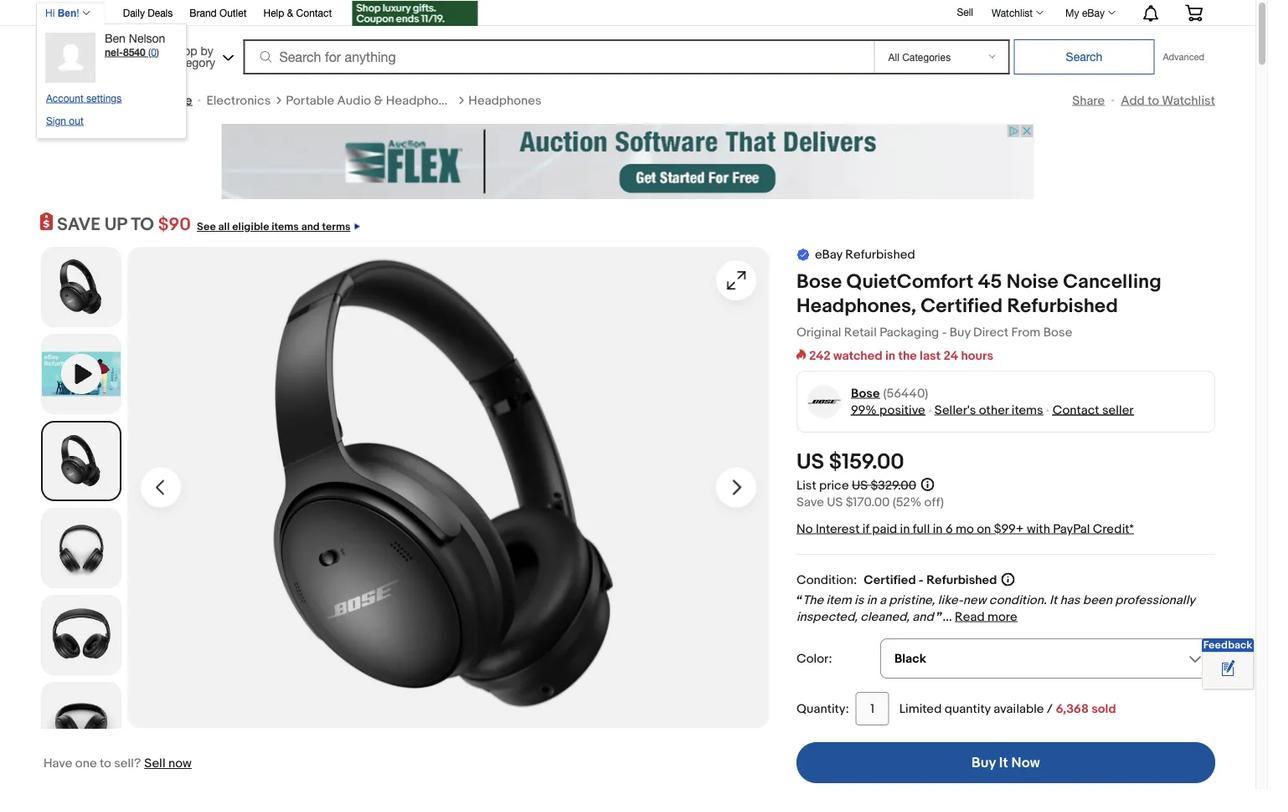 Task type: vqa. For each thing, say whether or not it's contained in the screenshot.
Commercial
no



Task type: locate. For each thing, give the bounding box(es) containing it.
watchlist right sell link
[[992, 7, 1033, 18]]

6,368
[[1056, 702, 1089, 717]]

sell?
[[114, 757, 141, 772]]

direct
[[973, 325, 1009, 340]]

account settings link
[[46, 92, 122, 104]]

1 horizontal spatial it
[[1050, 593, 1057, 608]]

picture 2 of 19 image
[[128, 247, 770, 729], [43, 423, 120, 500]]

1 horizontal spatial and
[[913, 610, 934, 625]]

0 vertical spatial and
[[301, 221, 320, 234]]

ben right hi
[[58, 8, 77, 19]]

refurbished up quietcomfort
[[845, 248, 915, 263]]

ebay inside account navigation
[[1082, 7, 1105, 18]]

us up 'list'
[[797, 450, 824, 476]]

None submit
[[1014, 39, 1155, 75]]

no interest if paid in full in 6 mo on $99+ with paypal credit* link
[[797, 522, 1134, 537]]

Search for anything text field
[[246, 41, 871, 73]]

contact left seller
[[1053, 403, 1099, 418]]

0 vertical spatial watchlist
[[992, 7, 1033, 18]]

to right back
[[96, 93, 108, 108]]

0 horizontal spatial ben
[[58, 8, 77, 19]]

1 horizontal spatial picture 2 of 19 image
[[128, 247, 770, 729]]

1 vertical spatial &
[[374, 93, 383, 108]]

like-
[[938, 593, 963, 608]]

0 vertical spatial contact
[[296, 7, 332, 19]]

45
[[978, 271, 1002, 295]]

ebay
[[1082, 7, 1105, 18], [815, 248, 843, 263]]

1 horizontal spatial headphones
[[468, 93, 542, 108]]

up
[[104, 214, 127, 236]]

it inside " the item is in a pristine, like-new condition. it has been professionally inspected, cleaned, and
[[1050, 593, 1057, 608]]

& right audio
[[374, 93, 383, 108]]

0 horizontal spatial items
[[272, 221, 299, 234]]

2 horizontal spatial bose
[[1043, 325, 1073, 340]]

0 horizontal spatial buy
[[950, 325, 971, 340]]

buy it now
[[972, 755, 1040, 772]]

bose
[[797, 271, 842, 295], [1043, 325, 1073, 340], [851, 386, 880, 401]]

hi ben !
[[45, 8, 79, 19]]

condition.
[[989, 593, 1047, 608]]

1 horizontal spatial contact
[[1053, 403, 1099, 418]]

0 horizontal spatial headphones
[[386, 93, 459, 108]]

electronics link
[[206, 92, 271, 109]]

other
[[979, 403, 1009, 418]]

1 horizontal spatial bose
[[851, 386, 880, 401]]

it
[[1050, 593, 1057, 608], [999, 755, 1008, 772]]

1 horizontal spatial certified
[[921, 295, 1003, 318]]

paid
[[872, 522, 897, 537]]

1 vertical spatial buy
[[972, 755, 996, 772]]

back to previous page
[[65, 93, 192, 108]]

(
[[148, 46, 151, 58]]

share
[[1072, 93, 1105, 108]]

buy left now
[[972, 755, 996, 772]]

0
[[151, 46, 156, 58]]

2 headphones from the left
[[468, 93, 542, 108]]

0 vertical spatial ben
[[58, 8, 77, 19]]

ebay right my
[[1082, 7, 1105, 18]]

refurbished up like-
[[927, 573, 997, 588]]

picture 4 of 19 image
[[42, 597, 121, 675]]

buy up 24
[[950, 325, 971, 340]]

to for add
[[1148, 93, 1159, 108]]

bose down text__icon
[[797, 271, 842, 295]]

items
[[272, 221, 299, 234], [1012, 403, 1043, 418]]

no interest if paid in full in 6 mo on $99+ with paypal credit*
[[797, 522, 1134, 537]]

available
[[994, 702, 1044, 717]]

0 vertical spatial refurbished
[[845, 248, 915, 263]]

quantity
[[945, 702, 991, 717]]

ben
[[58, 8, 77, 19], [105, 31, 126, 45]]

sell left watchlist link
[[957, 6, 973, 18]]

and inside " the item is in a pristine, like-new condition. it has been professionally inspected, cleaned, and
[[913, 610, 934, 625]]

full
[[913, 522, 930, 537]]

-
[[942, 325, 947, 340], [919, 573, 924, 588]]

certified up direct
[[921, 295, 1003, 318]]

0 vertical spatial items
[[272, 221, 299, 234]]

0 vertical spatial us
[[797, 450, 824, 476]]

headphones right audio
[[386, 93, 459, 108]]

category
[[170, 55, 215, 69]]

0 vertical spatial -
[[942, 325, 947, 340]]

1 vertical spatial and
[[913, 610, 934, 625]]

0 horizontal spatial -
[[919, 573, 924, 588]]

banner
[[36, 0, 1215, 139]]

1 vertical spatial sell
[[144, 757, 166, 772]]

0 horizontal spatial &
[[287, 7, 293, 19]]

1 horizontal spatial ebay
[[1082, 7, 1105, 18]]

1 horizontal spatial -
[[942, 325, 947, 340]]

and left "
[[913, 610, 934, 625]]

& right help
[[287, 7, 293, 19]]

save us $170.00 (52% off)
[[797, 495, 944, 510]]

advanced link
[[1155, 40, 1213, 74]]

0 horizontal spatial refurbished
[[845, 248, 915, 263]]

watchlist inside watchlist link
[[992, 7, 1033, 18]]

sign
[[46, 115, 66, 126]]

)
[[156, 46, 159, 58]]

0 vertical spatial certified
[[921, 295, 1003, 318]]

video 1 of 1 image
[[42, 335, 121, 414]]

0 vertical spatial &
[[287, 7, 293, 19]]

items right other
[[1012, 403, 1043, 418]]

one
[[75, 757, 97, 772]]

ben inside ben nelson nel-8540 ( 0 )
[[105, 31, 126, 45]]

account navigation
[[36, 0, 1215, 139]]

bose link
[[851, 385, 880, 402]]

$170.00
[[846, 495, 890, 510]]

0 horizontal spatial and
[[301, 221, 320, 234]]

limited
[[899, 702, 942, 717]]

2 horizontal spatial us
[[852, 478, 868, 493]]

1 headphones from the left
[[386, 93, 459, 108]]

1 vertical spatial watchlist
[[1162, 93, 1215, 108]]

brand
[[190, 7, 217, 19]]

0 horizontal spatial sell
[[144, 757, 166, 772]]

0 vertical spatial buy
[[950, 325, 971, 340]]

have
[[44, 757, 72, 772]]

my ebay
[[1066, 7, 1105, 18]]

us
[[797, 450, 824, 476], [852, 478, 868, 493], [827, 495, 843, 510]]

account
[[46, 92, 83, 104]]

- up pristine,
[[919, 573, 924, 588]]

see
[[197, 221, 216, 234]]

0 vertical spatial bose
[[797, 271, 842, 295]]

0 vertical spatial it
[[1050, 593, 1057, 608]]

us down price
[[827, 495, 843, 510]]

1 horizontal spatial watchlist
[[1162, 93, 1215, 108]]

banner containing ben nelson
[[36, 0, 1215, 139]]

bose right from
[[1043, 325, 1073, 340]]

"
[[937, 610, 943, 625]]

contact right help
[[296, 7, 332, 19]]

the
[[898, 349, 917, 364]]

quietcomfort
[[846, 271, 974, 295]]

1 vertical spatial ben
[[105, 31, 126, 45]]

0 horizontal spatial watchlist
[[992, 7, 1033, 18]]

1 horizontal spatial sell
[[957, 6, 973, 18]]

bose for quietcomfort
[[797, 271, 842, 295]]

refurbished up from
[[1007, 295, 1118, 318]]

sell left now
[[144, 757, 166, 772]]

and left terms
[[301, 221, 320, 234]]

1 vertical spatial certified
[[864, 573, 916, 588]]

daily
[[123, 7, 145, 19]]

1 horizontal spatial refurbished
[[927, 573, 997, 588]]

99%
[[851, 403, 877, 418]]

/
[[1047, 702, 1053, 717]]

portable audio & headphones link
[[286, 92, 459, 109]]

1 horizontal spatial items
[[1012, 403, 1043, 418]]

to for back
[[96, 93, 108, 108]]

0 horizontal spatial ebay
[[815, 248, 843, 263]]

watchlist down advanced link on the top of page
[[1162, 93, 1215, 108]]

refurbished
[[845, 248, 915, 263], [1007, 295, 1118, 318], [927, 573, 997, 588]]

pristine,
[[889, 593, 935, 608]]

bose up 99%
[[851, 386, 880, 401]]

6
[[946, 522, 953, 537]]

ebay right text__icon
[[815, 248, 843, 263]]

all
[[218, 221, 230, 234]]

Quantity: text field
[[856, 693, 889, 726]]

1 vertical spatial ebay
[[815, 248, 843, 263]]

to
[[131, 214, 154, 236]]

2 vertical spatial us
[[827, 495, 843, 510]]

deals
[[148, 7, 173, 19]]

us up the $170.00
[[852, 478, 868, 493]]

in left the full
[[900, 522, 910, 537]]

certified inside bose quietcomfort 45 noise cancelling headphones, certified refurbished original retail packaging - buy direct from bose
[[921, 295, 1003, 318]]

daily deals
[[123, 7, 173, 19]]

been
[[1083, 593, 1112, 608]]

now
[[168, 757, 192, 772]]

contact
[[296, 7, 332, 19], [1053, 403, 1099, 418]]

buy inside bose quietcomfort 45 noise cancelling headphones, certified refurbished original retail packaging - buy direct from bose
[[950, 325, 971, 340]]

1 vertical spatial refurbished
[[1007, 295, 1118, 318]]

have one to sell? sell now
[[44, 757, 192, 772]]

99% positive
[[851, 403, 925, 418]]

refurbished inside bose quietcomfort 45 noise cancelling headphones, certified refurbished original retail packaging - buy direct from bose
[[1007, 295, 1118, 318]]

text__icon image
[[797, 248, 810, 261]]

settings
[[86, 92, 122, 104]]

read more link
[[955, 610, 1017, 625]]

ebay refurbished
[[815, 248, 915, 263]]

add to watchlist
[[1121, 93, 1215, 108]]

ben up nel-
[[105, 31, 126, 45]]

profile picture - ben image
[[45, 33, 95, 83]]

1 horizontal spatial ben
[[105, 31, 126, 45]]

0 vertical spatial ebay
[[1082, 7, 1105, 18]]

more information - about this item condition image
[[1001, 573, 1015, 587]]

interest
[[816, 522, 860, 537]]

1 horizontal spatial &
[[374, 93, 383, 108]]

2 horizontal spatial refurbished
[[1007, 295, 1118, 318]]

to right add
[[1148, 93, 1159, 108]]

seller's
[[935, 403, 976, 418]]

picture 1 of 19 image
[[42, 248, 121, 327]]

0 horizontal spatial us
[[797, 450, 824, 476]]

0 horizontal spatial contact
[[296, 7, 332, 19]]

certified up a on the bottom
[[864, 573, 916, 588]]

it left now
[[999, 755, 1008, 772]]

see all eligible items and terms link
[[191, 214, 360, 236]]

1 vertical spatial bose
[[1043, 325, 1073, 340]]

in left a on the bottom
[[867, 593, 877, 608]]

2 vertical spatial bose
[[851, 386, 880, 401]]

headphones down search for anything text field
[[468, 93, 542, 108]]

it left "has"
[[1050, 593, 1057, 608]]

0 vertical spatial sell
[[957, 6, 973, 18]]

1 vertical spatial us
[[852, 478, 868, 493]]

items right the eligible
[[272, 221, 299, 234]]

0 horizontal spatial bose
[[797, 271, 842, 295]]

outlet
[[219, 7, 247, 19]]

eligible
[[232, 221, 269, 234]]

1 vertical spatial it
[[999, 755, 1008, 772]]

- up 24
[[942, 325, 947, 340]]



Task type: describe. For each thing, give the bounding box(es) containing it.
credit*
[[1093, 522, 1134, 537]]

get the coupon image
[[352, 1, 478, 26]]

packaging
[[880, 325, 939, 340]]

- inside bose quietcomfort 45 noise cancelling headphones, certified refurbished original retail packaging - buy direct from bose
[[942, 325, 947, 340]]

seller's other items
[[935, 403, 1043, 418]]

1 vertical spatial -
[[919, 573, 924, 588]]

professionally
[[1115, 593, 1195, 608]]

in inside " the item is in a pristine, like-new condition. it has been professionally inspected, cleaned, and
[[867, 593, 877, 608]]

nelson
[[129, 31, 165, 45]]

picture 3 of 19 image
[[42, 509, 121, 588]]

item
[[826, 593, 852, 608]]

color
[[797, 652, 829, 667]]

$329.00
[[871, 478, 916, 493]]

brand outlet
[[190, 7, 247, 19]]

last
[[920, 349, 941, 364]]

add to watchlist link
[[1121, 93, 1215, 108]]

off)
[[924, 495, 944, 510]]

headphones inside 'link'
[[386, 93, 459, 108]]

1 horizontal spatial buy
[[972, 755, 996, 772]]

...
[[943, 610, 952, 625]]

electronics
[[206, 93, 271, 108]]

shop by category
[[170, 44, 215, 69]]

on
[[977, 522, 991, 537]]

shop by category button
[[162, 37, 237, 73]]

my
[[1066, 7, 1079, 18]]

contact inside account navigation
[[296, 7, 332, 19]]

24
[[944, 349, 958, 364]]

headphones link
[[468, 92, 542, 109]]

99% positive link
[[851, 403, 925, 418]]

read
[[955, 610, 985, 625]]

watched
[[834, 349, 883, 364]]

hours
[[961, 349, 994, 364]]

account settings
[[46, 92, 122, 104]]

no
[[797, 522, 813, 537]]

previous
[[111, 93, 160, 108]]

$159.00
[[829, 450, 904, 476]]

hi
[[45, 8, 55, 19]]

save
[[57, 214, 100, 236]]

from
[[1012, 325, 1041, 340]]

bose quietcomfort 45 noise cancelling headphones, certified refurbished original retail packaging - buy direct from bose
[[797, 271, 1162, 340]]

noise
[[1007, 271, 1059, 295]]

2 vertical spatial refurbished
[[927, 573, 997, 588]]

help & contact link
[[263, 5, 332, 23]]

save
[[797, 495, 824, 510]]

& inside account navigation
[[287, 7, 293, 19]]

contact seller
[[1053, 403, 1134, 418]]

inspected,
[[797, 610, 858, 625]]

1 vertical spatial contact
[[1053, 403, 1099, 418]]

sold
[[1092, 702, 1116, 717]]

is
[[855, 593, 864, 608]]

bose (56440)
[[851, 386, 928, 401]]

sell now link
[[144, 757, 192, 772]]

8540
[[123, 46, 145, 58]]

1 vertical spatial items
[[1012, 403, 1043, 418]]

picture 5 of 19 image
[[42, 684, 121, 762]]

0 horizontal spatial it
[[999, 755, 1008, 772]]

more
[[988, 610, 1017, 625]]

brand outlet link
[[190, 5, 247, 23]]

sign out
[[46, 115, 83, 126]]

portable
[[286, 93, 334, 108]]

back
[[65, 93, 94, 108]]

bose image
[[807, 385, 841, 419]]

add
[[1121, 93, 1145, 108]]

seller's other items link
[[935, 403, 1043, 418]]

list
[[797, 478, 816, 493]]

0 horizontal spatial certified
[[864, 573, 916, 588]]

mo
[[956, 522, 974, 537]]

items inside 'link'
[[272, 221, 299, 234]]

help & contact
[[263, 7, 332, 19]]

see all eligible items and terms
[[197, 221, 351, 234]]

new
[[963, 593, 986, 608]]

in left the
[[885, 349, 896, 364]]

(52%
[[893, 495, 922, 510]]

cancelling
[[1063, 271, 1162, 295]]

audio
[[337, 93, 371, 108]]

now
[[1011, 755, 1040, 772]]

my ebay link
[[1056, 3, 1123, 23]]

to right "one"
[[100, 757, 111, 772]]

in left 6 at right bottom
[[933, 522, 943, 537]]

1 horizontal spatial us
[[827, 495, 843, 510]]

and inside 'link'
[[301, 221, 320, 234]]

us $159.00
[[797, 450, 904, 476]]

has
[[1060, 593, 1080, 608]]

by
[[201, 44, 213, 57]]

a
[[879, 593, 886, 608]]

the
[[803, 593, 824, 608]]

ben nelson nel-8540 ( 0 )
[[105, 31, 165, 58]]

" the item is in a pristine, like-new condition. it has been professionally inspected, cleaned, and
[[797, 593, 1195, 625]]

share button
[[1072, 93, 1105, 108]]

out
[[69, 115, 83, 126]]

$90
[[158, 214, 191, 236]]

page
[[163, 93, 192, 108]]

your shopping cart image
[[1184, 4, 1204, 21]]

cleaned,
[[861, 610, 910, 625]]

bose for (56440)
[[851, 386, 880, 401]]

& inside 'link'
[[374, 93, 383, 108]]

advanced
[[1163, 52, 1205, 62]]

nel-8540 link
[[105, 46, 148, 58]]

with
[[1027, 522, 1050, 537]]

!
[[77, 8, 79, 19]]

portable audio & headphones
[[286, 93, 459, 108]]

sell inside account navigation
[[957, 6, 973, 18]]

price
[[819, 478, 849, 493]]

advertisement region
[[222, 124, 1034, 199]]

0 horizontal spatial picture 2 of 19 image
[[43, 423, 120, 500]]

condition:
[[797, 573, 857, 588]]



